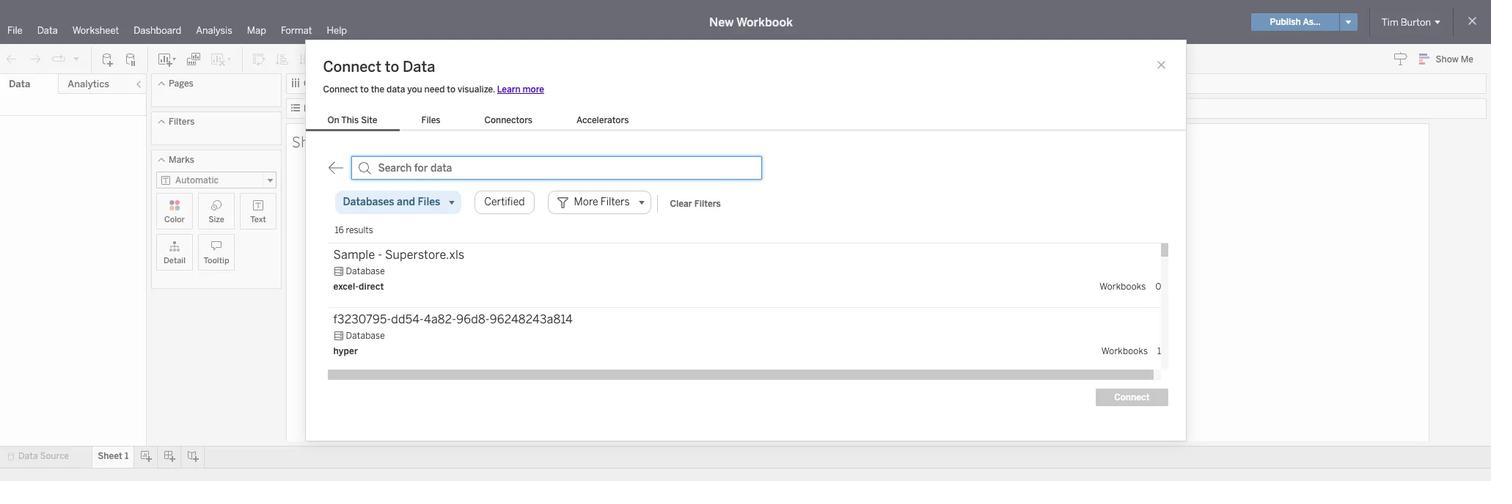 Task type: vqa. For each thing, say whether or not it's contained in the screenshot.
you
yes



Task type: describe. For each thing, give the bounding box(es) containing it.
connect for connect
[[1115, 392, 1150, 403]]

tim
[[1382, 17, 1399, 28]]

filters inside button
[[695, 198, 721, 209]]

0 horizontal spatial replay animation image
[[51, 52, 66, 66]]

undo image
[[4, 52, 19, 66]]

highlight image
[[358, 52, 375, 66]]

on
[[328, 115, 339, 125]]

the
[[371, 84, 385, 95]]

4a82-
[[424, 313, 457, 326]]

connect button
[[1096, 389, 1168, 406]]

dashboard
[[134, 25, 181, 36]]

database for f3230795-
[[346, 331, 385, 341]]

excel-direct
[[333, 282, 384, 292]]

certified
[[484, 196, 525, 208]]

clear sheet image
[[210, 52, 233, 66]]

connect for connect to the data you need to visualize. learn more
[[323, 84, 358, 95]]

-
[[378, 248, 382, 262]]

0 horizontal spatial sheet 1
[[98, 451, 129, 461]]

0 vertical spatial sheet 1
[[292, 131, 344, 151]]

this
[[341, 115, 359, 125]]

publish as...
[[1270, 17, 1321, 27]]

data down undo icon
[[9, 78, 30, 90]]

data up the 'redo' icon
[[37, 25, 58, 36]]

tooltip
[[204, 256, 229, 266]]

show me button
[[1413, 48, 1487, 70]]

sort descending image
[[299, 52, 313, 66]]

file
[[7, 25, 23, 36]]

0 horizontal spatial sheet
[[98, 451, 122, 461]]

connectors
[[485, 115, 533, 125]]

analysis
[[196, 25, 232, 36]]

connect for connect to data
[[323, 58, 381, 76]]

sort ascending image
[[275, 52, 290, 66]]

database for sample
[[346, 266, 385, 277]]

workbook
[[737, 15, 793, 29]]

source
[[40, 451, 69, 461]]

publish as... button
[[1252, 13, 1339, 31]]

pause auto updates image
[[124, 52, 139, 66]]

you
[[407, 84, 422, 95]]

clear filters
[[670, 198, 721, 209]]

data guide image
[[1394, 51, 1408, 66]]

show me
[[1436, 54, 1474, 65]]

1 vertical spatial 1
[[1158, 346, 1162, 357]]

clear filters button
[[664, 195, 728, 212]]

worksheet
[[72, 25, 119, 36]]

detail
[[164, 256, 186, 266]]

1 horizontal spatial replay animation image
[[72, 54, 81, 63]]

f3230795-
[[333, 313, 391, 326]]

learn more link
[[497, 84, 544, 95]]

0 vertical spatial sheet
[[292, 131, 332, 151]]

96d8-
[[456, 313, 490, 326]]

new workbook
[[709, 15, 793, 29]]

data
[[387, 84, 405, 95]]

color
[[164, 215, 185, 224]]

dd54-
[[391, 313, 424, 326]]



Task type: locate. For each thing, give the bounding box(es) containing it.
sheet right source
[[98, 451, 122, 461]]

16
[[335, 225, 344, 235]]

size
[[208, 215, 224, 224]]

rows
[[304, 103, 326, 114]]

connect to data
[[323, 58, 435, 76]]

workbooks for sample - superstore.xls
[[1100, 282, 1146, 292]]

row group
[[328, 244, 1168, 481]]

tim burton
[[1382, 17, 1431, 28]]

sheet 1 down on
[[292, 131, 344, 151]]

f3230795-dd54-4a82-96d8-96248243a814
[[333, 313, 573, 326]]

database up the direct
[[346, 266, 385, 277]]

1
[[335, 131, 344, 151], [1158, 346, 1162, 357], [125, 451, 129, 461]]

0 vertical spatial connect
[[323, 58, 381, 76]]

database down f3230795-
[[346, 331, 385, 341]]

workbooks for f3230795-dd54-4a82-96d8-96248243a814
[[1102, 346, 1148, 357]]

database
[[346, 266, 385, 277], [346, 331, 385, 341]]

0 horizontal spatial filters
[[169, 117, 195, 127]]

filters right clear
[[695, 198, 721, 209]]

totals image
[[322, 52, 340, 66]]

sheet
[[292, 131, 332, 151], [98, 451, 122, 461]]

1 up connect button
[[1158, 346, 1162, 357]]

row group containing sample - superstore.xls
[[328, 244, 1168, 481]]

site
[[361, 115, 377, 125]]

superstore.xls
[[385, 248, 465, 262]]

visualize.
[[458, 84, 495, 95]]

me
[[1461, 54, 1474, 65]]

on this site
[[328, 115, 377, 125]]

analytics
[[68, 78, 109, 90]]

2 horizontal spatial 1
[[1158, 346, 1162, 357]]

1 horizontal spatial sheet 1
[[292, 131, 344, 151]]

row
[[328, 373, 1168, 437]]

redo image
[[28, 52, 43, 66]]

96248243a814
[[490, 313, 573, 326]]

sample - superstore.xls
[[333, 248, 465, 262]]

pages
[[169, 78, 193, 89]]

text
[[250, 215, 266, 224]]

to
[[385, 58, 399, 76], [360, 84, 369, 95], [447, 84, 456, 95]]

1 vertical spatial filters
[[695, 198, 721, 209]]

list box containing on this site
[[306, 112, 651, 131]]

1 vertical spatial sheet
[[98, 451, 122, 461]]

columns
[[304, 78, 341, 89]]

0 vertical spatial database
[[346, 266, 385, 277]]

filters up marks
[[169, 117, 195, 127]]

data source
[[18, 451, 69, 461]]

sheet down on
[[292, 131, 332, 151]]

certified button
[[475, 191, 535, 214]]

collapse image
[[134, 80, 143, 89]]

show
[[1436, 54, 1459, 65]]

publish
[[1270, 17, 1301, 27]]

sheet 1 right source
[[98, 451, 129, 461]]

1 horizontal spatial 1
[[335, 131, 344, 151]]

data
[[37, 25, 58, 36], [403, 58, 435, 76], [9, 78, 30, 90], [18, 451, 38, 461]]

map
[[247, 25, 266, 36]]

fit image
[[431, 52, 454, 66]]

workbooks left "0"
[[1100, 282, 1146, 292]]

learn
[[497, 84, 521, 95]]

excel-
[[333, 282, 359, 292]]

sheet 1
[[292, 131, 344, 151], [98, 451, 129, 461]]

need
[[424, 84, 445, 95]]

new data source image
[[101, 52, 115, 66]]

2 database from the top
[[346, 331, 385, 341]]

1 right source
[[125, 451, 129, 461]]

0 horizontal spatial to
[[360, 84, 369, 95]]

to up data
[[385, 58, 399, 76]]

clear
[[670, 198, 692, 209]]

files
[[422, 115, 441, 125]]

new worksheet image
[[157, 52, 178, 66]]

1 horizontal spatial filters
[[695, 198, 721, 209]]

1 database from the top
[[346, 266, 385, 277]]

replay animation image up analytics
[[72, 54, 81, 63]]

new
[[709, 15, 734, 29]]

data up you
[[403, 58, 435, 76]]

0
[[1156, 282, 1162, 292]]

more
[[523, 84, 544, 95]]

connect
[[323, 58, 381, 76], [323, 84, 358, 95], [1115, 392, 1150, 403]]

sample
[[333, 248, 375, 262]]

0 horizontal spatial 1
[[125, 451, 129, 461]]

workbooks up connect button
[[1102, 346, 1148, 357]]

list box
[[306, 112, 651, 131]]

format workbook image
[[407, 52, 422, 66]]

to for data
[[385, 58, 399, 76]]

direct
[[359, 282, 384, 292]]

hyper
[[333, 346, 358, 357]]

0 vertical spatial filters
[[169, 117, 195, 127]]

marks
[[169, 155, 194, 165]]

1 vertical spatial workbooks
[[1102, 346, 1148, 357]]

connect inside button
[[1115, 392, 1150, 403]]

2 vertical spatial connect
[[1115, 392, 1150, 403]]

filters
[[169, 117, 195, 127], [695, 198, 721, 209]]

0 vertical spatial 1
[[335, 131, 344, 151]]

1 vertical spatial connect
[[323, 84, 358, 95]]

replay animation image
[[51, 52, 66, 66], [72, 54, 81, 63]]

connect to the data you need to visualize. learn more
[[323, 84, 544, 95]]

to right need
[[447, 84, 456, 95]]

burton
[[1401, 17, 1431, 28]]

1 down on
[[335, 131, 344, 151]]

results
[[346, 225, 373, 235]]

1 vertical spatial database
[[346, 331, 385, 341]]

0 vertical spatial workbooks
[[1100, 282, 1146, 292]]

data left source
[[18, 451, 38, 461]]

1 horizontal spatial to
[[385, 58, 399, 76]]

to for the
[[360, 84, 369, 95]]

2 vertical spatial 1
[[125, 451, 129, 461]]

help
[[327, 25, 347, 36]]

as...
[[1303, 17, 1321, 27]]

format
[[281, 25, 312, 36]]

show labels image
[[384, 52, 398, 66]]

1 horizontal spatial sheet
[[292, 131, 332, 151]]

2 horizontal spatial to
[[447, 84, 456, 95]]

duplicate image
[[186, 52, 201, 66]]

swap rows and columns image
[[252, 52, 266, 66]]

workbooks
[[1100, 282, 1146, 292], [1102, 346, 1148, 357]]

replay animation image right the 'redo' icon
[[51, 52, 66, 66]]

16 results
[[335, 225, 373, 235]]

1 vertical spatial sheet 1
[[98, 451, 129, 461]]

accelerators
[[577, 115, 629, 125]]

to left the
[[360, 84, 369, 95]]



